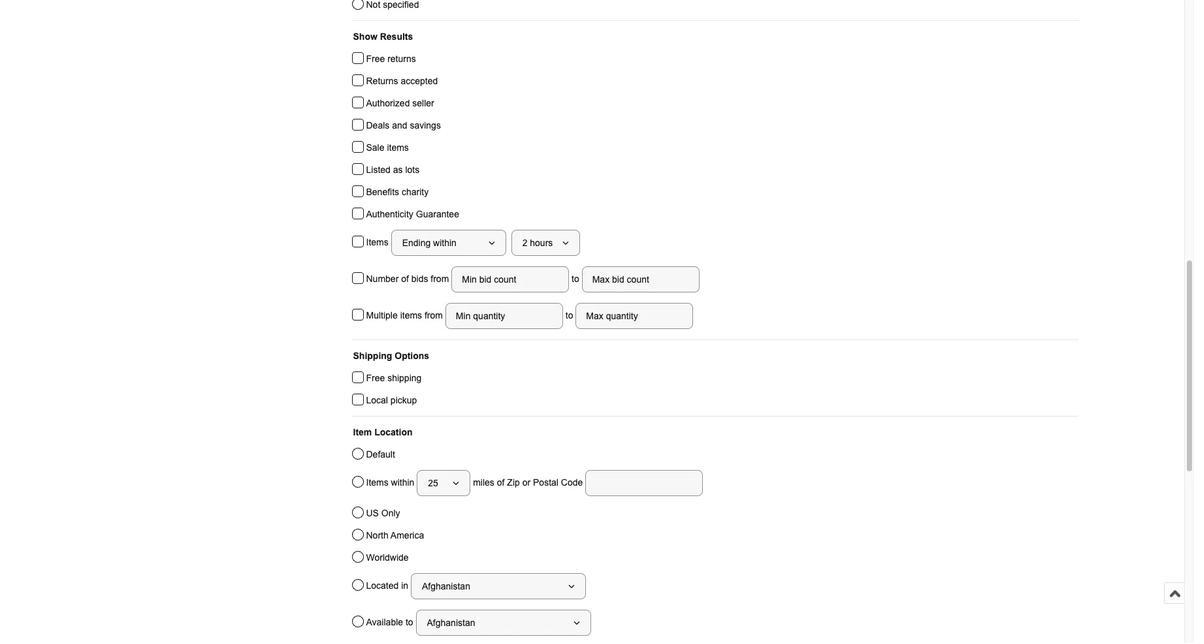 Task type: describe. For each thing, give the bounding box(es) containing it.
seller
[[413, 98, 434, 108]]

number
[[366, 274, 399, 284]]

miles of zip or postal code
[[471, 477, 586, 488]]

items for items
[[366, 237, 391, 247]]

local pickup
[[366, 395, 417, 406]]

benefits charity
[[366, 187, 429, 197]]

shipping options
[[353, 351, 429, 361]]

items for multiple
[[400, 310, 422, 321]]

of for number
[[401, 274, 409, 284]]

Enter maximum number of bids text field
[[582, 267, 700, 293]]

located in
[[366, 581, 411, 591]]

worldwide
[[366, 553, 409, 563]]

authenticity
[[366, 209, 414, 220]]

pickup
[[391, 395, 417, 406]]

of for miles
[[497, 477, 505, 488]]

returns
[[388, 54, 416, 64]]

postal
[[533, 477, 559, 488]]

shipping
[[388, 373, 422, 384]]

multiple items from
[[366, 310, 446, 321]]

local
[[366, 395, 388, 406]]

free for free shipping
[[366, 373, 385, 384]]

number of bids from
[[366, 274, 452, 284]]

north america
[[366, 531, 424, 541]]

default
[[366, 450, 395, 460]]

accepted
[[401, 76, 438, 86]]

items for items within
[[366, 477, 389, 488]]

listed
[[366, 165, 391, 175]]

free shipping
[[366, 373, 422, 384]]

or
[[523, 477, 531, 488]]

item location
[[353, 427, 413, 438]]

2 vertical spatial to
[[406, 617, 413, 628]]

bids
[[412, 274, 428, 284]]

only
[[382, 508, 400, 519]]

guarantee
[[416, 209, 459, 220]]

america
[[391, 531, 424, 541]]

1 vertical spatial from
[[425, 310, 443, 321]]

us only
[[366, 508, 400, 519]]

free for free returns
[[366, 54, 385, 64]]

Enter minimum quantity text field
[[446, 303, 563, 329]]

located
[[366, 581, 399, 591]]

free returns
[[366, 54, 416, 64]]



Task type: locate. For each thing, give the bounding box(es) containing it.
of left zip
[[497, 477, 505, 488]]

available to
[[366, 617, 416, 628]]

1 vertical spatial items
[[366, 477, 389, 488]]

0 vertical spatial items
[[366, 237, 391, 247]]

miles
[[473, 477, 495, 488]]

sale items
[[366, 142, 409, 153]]

1 vertical spatial items
[[400, 310, 422, 321]]

options
[[395, 351, 429, 361]]

to for multiple items from
[[563, 310, 576, 321]]

authorized
[[366, 98, 410, 108]]

available
[[366, 617, 403, 628]]

results
[[380, 31, 413, 42]]

items
[[366, 237, 391, 247], [366, 477, 389, 488]]

zip
[[507, 477, 520, 488]]

2 items from the top
[[366, 477, 389, 488]]

show results
[[353, 31, 413, 42]]

charity
[[402, 187, 429, 197]]

to
[[569, 274, 582, 284], [563, 310, 576, 321], [406, 617, 413, 628]]

listed as lots
[[366, 165, 420, 175]]

returns
[[366, 76, 398, 86]]

0 vertical spatial to
[[569, 274, 582, 284]]

from right bids
[[431, 274, 449, 284]]

savings
[[410, 120, 441, 131]]

benefits
[[366, 187, 399, 197]]

items for sale
[[387, 142, 409, 153]]

0 vertical spatial items
[[387, 142, 409, 153]]

items right multiple
[[400, 310, 422, 321]]

items up as at the top left of the page
[[387, 142, 409, 153]]

items
[[387, 142, 409, 153], [400, 310, 422, 321]]

Enter Maximum Quantity text field
[[576, 303, 694, 329]]

item
[[353, 427, 372, 438]]

to for number of bids from
[[569, 274, 582, 284]]

sale
[[366, 142, 385, 153]]

items left within
[[366, 477, 389, 488]]

deals and savings
[[366, 120, 441, 131]]

free
[[366, 54, 385, 64], [366, 373, 385, 384]]

location
[[375, 427, 413, 438]]

of
[[401, 274, 409, 284], [497, 477, 505, 488]]

from
[[431, 274, 449, 284], [425, 310, 443, 321]]

1 vertical spatial free
[[366, 373, 385, 384]]

0 vertical spatial of
[[401, 274, 409, 284]]

1 vertical spatial of
[[497, 477, 505, 488]]

code
[[561, 477, 583, 488]]

of left bids
[[401, 274, 409, 284]]

as
[[393, 165, 403, 175]]

free up the local
[[366, 373, 385, 384]]

within
[[391, 477, 415, 488]]

show
[[353, 31, 378, 42]]

authorized seller
[[366, 98, 434, 108]]

Zip or Postal Code text field
[[586, 471, 703, 497]]

us
[[366, 508, 379, 519]]

north
[[366, 531, 389, 541]]

from down bids
[[425, 310, 443, 321]]

and
[[392, 120, 407, 131]]

1 vertical spatial to
[[563, 310, 576, 321]]

0 vertical spatial free
[[366, 54, 385, 64]]

1 horizontal spatial of
[[497, 477, 505, 488]]

0 horizontal spatial of
[[401, 274, 409, 284]]

deals
[[366, 120, 390, 131]]

in
[[401, 581, 409, 591]]

shipping
[[353, 351, 392, 361]]

0 vertical spatial from
[[431, 274, 449, 284]]

2 free from the top
[[366, 373, 385, 384]]

free up returns
[[366, 54, 385, 64]]

authenticity guarantee
[[366, 209, 459, 220]]

Enter minimum number of bids text field
[[452, 267, 569, 293]]

lots
[[405, 165, 420, 175]]

items within
[[366, 477, 417, 488]]

returns accepted
[[366, 76, 438, 86]]

items down authenticity
[[366, 237, 391, 247]]

multiple
[[366, 310, 398, 321]]

1 items from the top
[[366, 237, 391, 247]]

1 free from the top
[[366, 54, 385, 64]]



Task type: vqa. For each thing, say whether or not it's contained in the screenshot.
to corresponding to Multiple items from
yes



